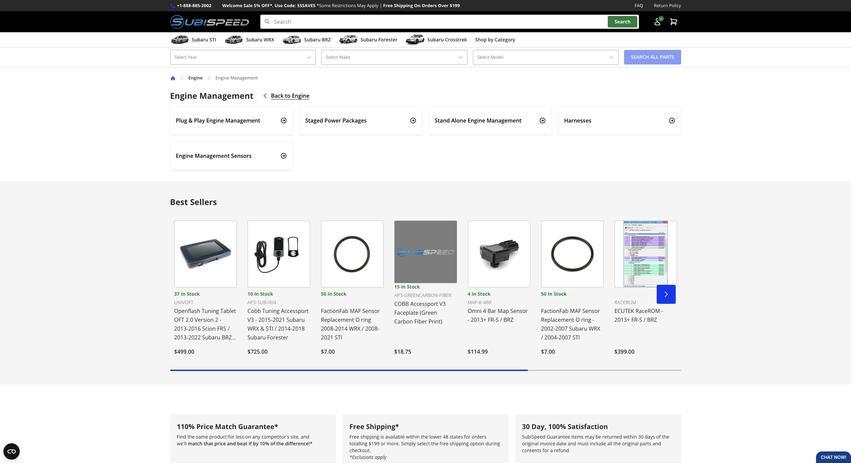 Task type: locate. For each thing, give the bounding box(es) containing it.
1 horizontal spatial 2008-
[[366, 325, 380, 333]]

0 vertical spatial 2013-
[[174, 325, 188, 333]]

1 2013- from the top
[[174, 325, 188, 333]]

1 o from the left
[[356, 316, 360, 324]]

1 horizontal spatial $199
[[450, 2, 460, 9]]

110%
[[177, 423, 195, 432]]

/ down map
[[501, 316, 503, 324]]

0 horizontal spatial 2021
[[273, 316, 285, 324]]

in inside 37 in stock univoft openflash tuning tablet oft 2.0 version 2 - 2013-2016 scion frs / 2013-2022 subaru brz / toyota 86
[[181, 291, 186, 297]]

more.
[[387, 441, 400, 448]]

forester down 2014-
[[267, 334, 289, 342]]

$199 left or
[[369, 441, 380, 448]]

/ left engine management link on the top left
[[208, 74, 210, 82]]

2015-
[[259, 316, 273, 324]]

sensor
[[363, 308, 380, 315], [511, 308, 528, 315], [583, 308, 601, 315]]

- inside factionfab maf sensor replacement o ring - 2002-2007 subaru wrx / 2004-2007 sti
[[593, 316, 595, 324]]

sti inside factionfab maf sensor replacement o ring - 2002-2007 subaru wrx / 2004-2007 sti
[[573, 334, 581, 342]]

1 horizontal spatial sensor
[[511, 308, 528, 315]]

1 horizontal spatial 4
[[484, 308, 487, 315]]

2 s from the left
[[640, 316, 643, 324]]

tuning down 004
[[263, 308, 280, 315]]

subaru forester
[[361, 36, 398, 43]]

and left beat
[[227, 441, 236, 448]]

maf for subaru
[[571, 308, 582, 315]]

sti inside "factionfab maf sensor replacement o ring 2008-2014 wrx / 2008- 2021 sti"
[[335, 334, 343, 342]]

shipping down states
[[450, 441, 469, 448]]

1 vertical spatial 4
[[484, 308, 487, 315]]

4 up map-
[[468, 291, 471, 297]]

may
[[357, 2, 366, 9]]

1 horizontal spatial 2013+
[[615, 316, 631, 324]]

2013+
[[471, 316, 487, 324], [615, 316, 631, 324]]

& left play
[[189, 117, 193, 124]]

/ left 2004-
[[542, 334, 544, 342]]

ring
[[361, 316, 371, 324], [582, 316, 592, 324]]

0 horizontal spatial within
[[406, 434, 420, 441]]

$7.00
[[321, 348, 335, 356], [542, 348, 556, 356]]

stock up greencarbon-
[[407, 284, 420, 290]]

0 vertical spatial ap3-
[[395, 292, 405, 299]]

4 left bar
[[484, 308, 487, 315]]

maf
[[350, 308, 361, 315], [571, 308, 582, 315]]

2013+ inside ecutek racerom - 2013+ fr-s / brz
[[615, 316, 631, 324]]

play
[[194, 117, 205, 124]]

maf inside "factionfab maf sensor replacement o ring 2008-2014 wrx / 2008- 2021 sti"
[[350, 308, 361, 315]]

1 horizontal spatial 50
[[542, 291, 547, 297]]

subaru right 2002-
[[570, 325, 588, 333]]

stock inside 37 in stock univoft openflash tuning tablet oft 2.0 version 2 - 2013-2016 scion frs / 2013-2022 subaru brz / toyota 86
[[187, 291, 200, 297]]

0 horizontal spatial for
[[228, 434, 235, 441]]

plug & play engine management link
[[170, 106, 293, 135]]

within right returned
[[624, 434, 638, 441]]

s inside 4 in stock map-k-4br omni 4 bar map sensor - 2013+ fr-s / brz
[[496, 316, 499, 324]]

subaru down subispeed logo
[[192, 36, 208, 43]]

3 sensor from the left
[[583, 308, 601, 315]]

in inside the 10 in stock ap3-sub-004 cobb tuning accessport v3  - 2015-2021 subaru wrx & sti / 2014-2018 subaru forester
[[254, 291, 259, 297]]

product
[[210, 434, 227, 441]]

plug & play engine management
[[176, 117, 260, 124]]

ecutek racerom - 2013+ fr-s / brz
[[615, 308, 664, 324]]

accessport inside the 10 in stock ap3-sub-004 cobb tuning accessport v3  - 2015-2021 subaru wrx & sti / 2014-2018 subaru forester
[[281, 308, 309, 315]]

1 sensor from the left
[[363, 308, 380, 315]]

2 original from the left
[[623, 441, 639, 448]]

within up simply
[[406, 434, 420, 441]]

button image
[[654, 18, 662, 26]]

0 horizontal spatial tuning
[[202, 308, 219, 315]]

subispeed
[[523, 434, 546, 441]]

v3 down the cobb at the bottom of page
[[248, 316, 254, 324]]

stock for cobb
[[260, 291, 273, 297]]

of inside 30 day, 100% satisfaction subispeed guarantee items may be returned within 30 days of the original invoice date and must include all the original parts and contents for a refund.
[[657, 434, 661, 441]]

0 horizontal spatial ring
[[361, 316, 371, 324]]

0 vertical spatial $199
[[450, 2, 460, 9]]

v3 down fiber
[[440, 300, 446, 308]]

forester up select make button
[[379, 36, 398, 43]]

2 o from the left
[[576, 316, 580, 324]]

fr-
[[488, 316, 496, 324], [632, 316, 640, 324]]

s down bar
[[496, 316, 499, 324]]

best sellers
[[170, 196, 217, 208]]

1 vertical spatial forester
[[267, 334, 289, 342]]

sti right 2004-
[[573, 334, 581, 342]]

a subaru sti thumbnail image image
[[170, 35, 189, 45]]

2 horizontal spatial sensor
[[583, 308, 601, 315]]

subaru wrx
[[246, 36, 275, 43]]

1 horizontal spatial accessport
[[411, 300, 438, 308]]

4
[[468, 291, 471, 297], [484, 308, 487, 315]]

- inside ecutek racerom - 2013+ fr-s / brz
[[662, 308, 664, 315]]

sensor left cobb
[[363, 308, 380, 315]]

search input field
[[260, 15, 640, 29]]

by right if
[[253, 441, 259, 448]]

1 factionfab from the left
[[321, 308, 349, 315]]

1 horizontal spatial shipping
[[450, 441, 469, 448]]

Select Model button
[[473, 50, 619, 65]]

2008- right 2014
[[366, 325, 380, 333]]

0 horizontal spatial sensor
[[363, 308, 380, 315]]

the up 'select'
[[421, 434, 429, 441]]

1 vertical spatial of
[[271, 441, 275, 448]]

sensor inside factionfab maf sensor replacement o ring - 2002-2007 subaru wrx / 2004-2007 sti
[[583, 308, 601, 315]]

ap3- for cobb
[[395, 292, 405, 299]]

ap3- down 15
[[395, 292, 405, 299]]

map
[[498, 308, 509, 315]]

a
[[551, 448, 553, 454]]

/ right home 'icon'
[[181, 74, 183, 82]]

0 horizontal spatial 50 in stock
[[321, 291, 347, 297]]

*exclusions
[[350, 455, 374, 461]]

1 vertical spatial ap3-
[[248, 300, 258, 306]]

2 factionfab from the left
[[542, 308, 569, 315]]

1 horizontal spatial factionfab
[[542, 308, 569, 315]]

ring for subaru
[[582, 316, 592, 324]]

2 $7.00 from the left
[[542, 348, 556, 356]]

subaru right a subaru forester thumbnail image
[[361, 36, 377, 43]]

brz left a subaru forester thumbnail image
[[322, 36, 331, 43]]

2016
[[188, 325, 201, 333]]

in for cobb tuning accessport v3  - 2015-2021 subaru wrx & sti / 2014-2018 subaru forester
[[254, 291, 259, 297]]

ap3- inside the 10 in stock ap3-sub-004 cobb tuning accessport v3  - 2015-2021 subaru wrx & sti / 2014-2018 subaru forester
[[248, 300, 258, 306]]

& down "2015-"
[[261, 325, 265, 333]]

2 50 from the left
[[542, 291, 547, 297]]

maf for /
[[350, 308, 361, 315]]

37
[[174, 291, 180, 297]]

1 horizontal spatial o
[[576, 316, 580, 324]]

in inside 4 in stock map-k-4br omni 4 bar map sensor - 2013+ fr-s / brz
[[472, 291, 477, 297]]

original
[[523, 441, 539, 448], [623, 441, 639, 448]]

shipping left is
[[361, 434, 380, 441]]

1 horizontal spatial for
[[465, 434, 471, 441]]

1 fr- from the left
[[488, 316, 496, 324]]

wrx
[[264, 36, 275, 43], [248, 325, 259, 333], [349, 325, 361, 333], [589, 325, 601, 333]]

1 horizontal spatial $7.00
[[542, 348, 556, 356]]

wrx inside "factionfab maf sensor replacement o ring 2008-2014 wrx / 2008- 2021 sti"
[[349, 325, 361, 333]]

subaru crosstrek button
[[406, 34, 468, 47]]

maf inside factionfab maf sensor replacement o ring - 2002-2007 subaru wrx / 2004-2007 sti
[[571, 308, 582, 315]]

the inside find the same product for less on any competitor's site, and we'll
[[188, 434, 195, 441]]

1 $7.00 from the left
[[321, 348, 335, 356]]

of down "competitor's"
[[271, 441, 275, 448]]

brz down map
[[504, 316, 514, 324]]

and down days
[[653, 441, 662, 448]]

$399.00
[[615, 348, 635, 356]]

for left less
[[228, 434, 235, 441]]

1 vertical spatial 2013-
[[174, 334, 188, 342]]

for right states
[[465, 434, 471, 441]]

ap3- inside 15 in stock ap3-greencarbon-fiber cobb accessport v3 faceplate (green carbon fiber print)
[[395, 292, 405, 299]]

fr- down ecutek
[[632, 316, 640, 324]]

o inside factionfab maf sensor replacement o ring - 2002-2007 subaru wrx / 2004-2007 sti
[[576, 316, 580, 324]]

brz down racerom
[[648, 316, 658, 324]]

sti down "2015-"
[[266, 325, 274, 333]]

select model image
[[610, 55, 615, 60]]

1 s from the left
[[496, 316, 499, 324]]

v3 inside the 10 in stock ap3-sub-004 cobb tuning accessport v3  - 2015-2021 subaru wrx & sti / 2014-2018 subaru forester
[[248, 316, 254, 324]]

2 2013+ from the left
[[615, 316, 631, 324]]

in inside 15 in stock ap3-greencarbon-fiber cobb accessport v3 faceplate (green carbon fiber print)
[[401, 284, 406, 290]]

stock
[[407, 284, 420, 290], [187, 291, 200, 297], [260, 291, 273, 297], [334, 291, 347, 297], [478, 291, 491, 297], [554, 291, 567, 297]]

50 for factionfab maf sensor replacement o ring 2008-2014 wrx / 2008- 2021 sti
[[321, 291, 327, 297]]

2 fr- from the left
[[632, 316, 640, 324]]

the up match
[[188, 434, 195, 441]]

and down 'items'
[[568, 441, 577, 448]]

30
[[523, 423, 530, 432], [639, 434, 644, 441]]

stock inside 15 in stock ap3-greencarbon-fiber cobb accessport v3 faceplate (green carbon fiber print)
[[407, 284, 420, 290]]

engine management up plug & play engine management
[[170, 90, 254, 101]]

ring inside "factionfab maf sensor replacement o ring 2008-2014 wrx / 2008- 2021 sti"
[[361, 316, 371, 324]]

lower
[[430, 434, 442, 441]]

0 horizontal spatial 4
[[468, 291, 471, 297]]

and inside find the same product for less on any competitor's site, and we'll
[[301, 434, 310, 441]]

2 horizontal spatial for
[[543, 448, 550, 454]]

1 replacement from the left
[[321, 316, 354, 324]]

stock inside 4 in stock map-k-4br omni 4 bar map sensor - 2013+ fr-s / brz
[[478, 291, 491, 297]]

stock up 'univoft'
[[187, 291, 200, 297]]

/ inside 4 in stock map-k-4br omni 4 bar map sensor - 2013+ fr-s / brz
[[501, 316, 503, 324]]

4br
[[484, 300, 492, 306]]

0 horizontal spatial 2013+
[[471, 316, 487, 324]]

0 vertical spatial 2021
[[273, 316, 285, 324]]

1 horizontal spatial ring
[[582, 316, 592, 324]]

faq link
[[635, 2, 644, 9]]

and up difference!*
[[301, 434, 310, 441]]

of right days
[[657, 434, 661, 441]]

1 horizontal spatial 2021
[[321, 334, 334, 342]]

checkout.
[[350, 448, 371, 454]]

1 horizontal spatial original
[[623, 441, 639, 448]]

replacement inside "factionfab maf sensor replacement o ring 2008-2014 wrx / 2008- 2021 sti"
[[321, 316, 354, 324]]

v3 inside 15 in stock ap3-greencarbon-fiber cobb accessport v3 faceplate (green carbon fiber print)
[[440, 300, 446, 308]]

1 horizontal spatial maf
[[571, 308, 582, 315]]

brz down the frs
[[222, 334, 232, 342]]

0 horizontal spatial shipping
[[361, 434, 380, 441]]

original up contents
[[523, 441, 539, 448]]

stock up "factionfab maf sensor replacement o ring 2008-2014 wrx / 2008- 2021 sti"
[[334, 291, 347, 297]]

1 50 from the left
[[321, 291, 327, 297]]

the right all
[[614, 441, 621, 448]]

0 horizontal spatial forester
[[267, 334, 289, 342]]

subaru brz
[[304, 36, 331, 43]]

faq
[[635, 2, 644, 9]]

1 horizontal spatial tuning
[[263, 308, 280, 315]]

totalling
[[350, 441, 368, 448]]

engine management down 'select year' button
[[216, 75, 258, 81]]

/ left 2014-
[[275, 325, 277, 333]]

factionfab inside "factionfab maf sensor replacement o ring 2008-2014 wrx / 2008- 2021 sti"
[[321, 308, 349, 315]]

1 ring from the left
[[361, 316, 371, 324]]

0 horizontal spatial original
[[523, 441, 539, 448]]

0 vertical spatial 4
[[468, 291, 471, 297]]

crosstrek
[[446, 36, 468, 43]]

0 vertical spatial shipping
[[361, 434, 380, 441]]

original left parts
[[623, 441, 639, 448]]

sti down subispeed logo
[[210, 36, 216, 43]]

0 vertical spatial forester
[[379, 36, 398, 43]]

sale
[[244, 2, 253, 9]]

0 horizontal spatial 50
[[321, 291, 327, 297]]

/ inside ecutek racerom - 2013+ fr-s / brz
[[644, 316, 646, 324]]

0 horizontal spatial accessport
[[281, 308, 309, 315]]

1 maf from the left
[[350, 308, 361, 315]]

sellers
[[190, 196, 217, 208]]

in for cobb accessport v3 faceplate (green carbon fiber print)
[[401, 284, 406, 290]]

1 horizontal spatial ap3-
[[395, 292, 405, 299]]

/ inside "factionfab maf sensor replacement o ring 2008-2014 wrx / 2008- 2021 sti"
[[362, 325, 364, 333]]

*some
[[317, 2, 331, 9]]

sti down 2014
[[335, 334, 343, 342]]

2 within from the left
[[624, 434, 638, 441]]

stock inside the 10 in stock ap3-sub-004 cobb tuning accessport v3  - 2015-2021 subaru wrx & sti / 2014-2018 subaru forester
[[260, 291, 273, 297]]

2 sensor from the left
[[511, 308, 528, 315]]

refund.
[[555, 448, 571, 454]]

2 replacement from the left
[[542, 316, 575, 324]]

2021 inside the 10 in stock ap3-sub-004 cobb tuning accessport v3  - 2015-2021 subaru wrx & sti / 2014-2018 subaru forester
[[273, 316, 285, 324]]

brz inside dropdown button
[[322, 36, 331, 43]]

1 tuning from the left
[[202, 308, 219, 315]]

subaru down scion
[[202, 334, 221, 342]]

racerom
[[615, 300, 637, 306]]

subaru sti button
[[170, 34, 216, 47]]

2021 inside "factionfab maf sensor replacement o ring 2008-2014 wrx / 2008- 2021 sti"
[[321, 334, 334, 342]]

factionfab inside factionfab maf sensor replacement o ring - 2002-2007 subaru wrx / 2004-2007 sti
[[542, 308, 569, 315]]

replacement inside factionfab maf sensor replacement o ring - 2002-2007 subaru wrx / 2004-2007 sti
[[542, 316, 575, 324]]

2 maf from the left
[[571, 308, 582, 315]]

1 horizontal spatial 30
[[639, 434, 644, 441]]

1 vertical spatial v3
[[248, 316, 254, 324]]

/ down racerom
[[644, 316, 646, 324]]

the down "competitor's"
[[277, 441, 284, 448]]

plug
[[176, 117, 187, 124]]

fr- down bar
[[488, 316, 496, 324]]

shop by category
[[476, 36, 516, 43]]

0 vertical spatial v3
[[440, 300, 446, 308]]

brz
[[322, 36, 331, 43], [504, 316, 514, 324], [648, 316, 658, 324], [222, 334, 232, 342]]

2013- up toyota
[[174, 334, 188, 342]]

factionfab up 2014
[[321, 308, 349, 315]]

tablet
[[221, 308, 236, 315]]

0 vertical spatial of
[[657, 434, 661, 441]]

open widget image
[[3, 444, 20, 460]]

accessport up '2018'
[[281, 308, 309, 315]]

in
[[401, 284, 406, 290], [181, 291, 186, 297], [254, 291, 259, 297], [328, 291, 333, 297], [472, 291, 477, 297], [548, 291, 553, 297]]

factionfab for 2014
[[321, 308, 349, 315]]

subaru brz button
[[283, 34, 331, 47]]

0 horizontal spatial s
[[496, 316, 499, 324]]

4 in stock map-k-4br omni 4 bar map sensor - 2013+ fr-s / brz
[[468, 291, 528, 324]]

2013+ down omni
[[471, 316, 487, 324]]

0 horizontal spatial $199
[[369, 441, 380, 448]]

home image
[[170, 75, 176, 81]]

0 vertical spatial &
[[189, 117, 193, 124]]

0 horizontal spatial replacement
[[321, 316, 354, 324]]

guarantee*
[[239, 423, 278, 432]]

0 horizontal spatial v3
[[248, 316, 254, 324]]

1 horizontal spatial forester
[[379, 36, 398, 43]]

o inside "factionfab maf sensor replacement o ring 2008-2014 wrx / 2008- 2021 sti"
[[356, 316, 360, 324]]

/ right 2014
[[362, 325, 364, 333]]

by right "shop"
[[488, 36, 494, 43]]

$199 right over
[[450, 2, 460, 9]]

match
[[188, 441, 203, 448]]

factionfab up 2002-
[[542, 308, 569, 315]]

100%
[[549, 423, 567, 432]]

stock up k-
[[478, 291, 491, 297]]

0 horizontal spatial fr-
[[488, 316, 496, 324]]

tuning inside 37 in stock univoft openflash tuning tablet oft 2.0 version 2 - 2013-2016 scion frs / 2013-2022 subaru brz / toyota 86
[[202, 308, 219, 315]]

1 horizontal spatial within
[[624, 434, 638, 441]]

1 horizontal spatial &
[[261, 325, 265, 333]]

stock up factionfab maf sensor replacement o ring - 2002-2007 subaru wrx / 2004-2007 sti
[[554, 291, 567, 297]]

1 2013+ from the left
[[471, 316, 487, 324]]

1 original from the left
[[523, 441, 539, 448]]

1 vertical spatial 2007
[[559, 334, 572, 342]]

110% price match guarantee*
[[177, 423, 278, 432]]

0 horizontal spatial 30
[[523, 423, 530, 432]]

$7.00 for 2021
[[321, 348, 335, 356]]

in for openflash tuning tablet oft 2.0 version 2 - 2013-2016 scion frs / 2013-2022 subaru brz / toyota 86
[[181, 291, 186, 297]]

& inside the 10 in stock ap3-sub-004 cobb tuning accessport v3  - 2015-2021 subaru wrx & sti / 2014-2018 subaru forester
[[261, 325, 265, 333]]

2013+ down ecutek
[[615, 316, 631, 324]]

1 horizontal spatial of
[[657, 434, 661, 441]]

2 tuning from the left
[[263, 308, 280, 315]]

0 horizontal spatial $7.00
[[321, 348, 335, 356]]

0 horizontal spatial factionfab
[[321, 308, 349, 315]]

2013+ inside 4 in stock map-k-4br omni 4 bar map sensor - 2013+ fr-s / brz
[[471, 316, 487, 324]]

0 horizontal spatial o
[[356, 316, 360, 324]]

on
[[415, 2, 421, 9]]

50 for factionfab maf sensor replacement o ring - 2002-2007 subaru wrx / 2004-2007 sti
[[542, 291, 547, 297]]

factionfab maf sensor replacement o ring - 2002-2007 subaru wrx / 2004-2007 sti image
[[542, 221, 604, 288]]

tuning
[[202, 308, 219, 315], [263, 308, 280, 315]]

sensor left ecutek
[[583, 308, 601, 315]]

1 vertical spatial &
[[261, 325, 265, 333]]

37 in stock univoft openflash tuning tablet oft 2.0 version 2 - 2013-2016 scion frs / 2013-2022 subaru brz / toyota 86
[[174, 291, 236, 350]]

0 horizontal spatial ap3-
[[248, 300, 258, 306]]

1 vertical spatial shipping
[[450, 441, 469, 448]]

1 vertical spatial by
[[253, 441, 259, 448]]

wrx inside dropdown button
[[264, 36, 275, 43]]

1 horizontal spatial 50 in stock
[[542, 291, 567, 297]]

subaru
[[192, 36, 208, 43], [246, 36, 263, 43], [304, 36, 321, 43], [361, 36, 377, 43], [428, 36, 444, 43], [287, 316, 305, 324], [570, 325, 588, 333], [202, 334, 221, 342], [248, 334, 266, 342]]

2 ring from the left
[[582, 316, 592, 324]]

50 in stock for factionfab maf sensor replacement o ring - 2002-2007 subaru wrx / 2004-2007 sti
[[542, 291, 567, 297]]

wrx inside the 10 in stock ap3-sub-004 cobb tuning accessport v3  - 2015-2021 subaru wrx & sti / 2014-2018 subaru forester
[[248, 325, 259, 333]]

2013- down oft
[[174, 325, 188, 333]]

tuning up version
[[202, 308, 219, 315]]

2004-
[[545, 334, 559, 342]]

0 vertical spatial engine management
[[216, 75, 258, 81]]

for inside the free shipping* free shipping is available within the lower 48 states for orders totalling $199 or more. simply select the free shipping option during checkout. *exclusions apply
[[465, 434, 471, 441]]

5%
[[254, 2, 261, 9]]

subispeed logo image
[[170, 15, 249, 29]]

1 50 in stock from the left
[[321, 291, 347, 297]]

0 horizontal spatial maf
[[350, 308, 361, 315]]

1 vertical spatial 2021
[[321, 334, 334, 342]]

s down racerom
[[640, 316, 643, 324]]

0 horizontal spatial &
[[189, 117, 193, 124]]

subaru up $725.00
[[248, 334, 266, 342]]

1 horizontal spatial s
[[640, 316, 643, 324]]

15 in stock ap3-greencarbon-fiber cobb accessport v3 faceplate (green carbon fiber print)
[[395, 284, 452, 326]]

for left a
[[543, 448, 550, 454]]

replacement up 2014
[[321, 316, 354, 324]]

contents
[[523, 448, 542, 454]]

faceplate
[[395, 309, 419, 317]]

48
[[443, 434, 449, 441]]

sti
[[210, 36, 216, 43], [266, 325, 274, 333], [335, 334, 343, 342], [573, 334, 581, 342]]

1 horizontal spatial fr-
[[632, 316, 640, 324]]

2018
[[293, 325, 305, 333]]

replacement up 2002-
[[542, 316, 575, 324]]

sensor inside "factionfab maf sensor replacement o ring 2008-2014 wrx / 2008- 2021 sti"
[[363, 308, 380, 315]]

2008- right '2018'
[[321, 325, 335, 333]]

1 within from the left
[[406, 434, 420, 441]]

0 vertical spatial by
[[488, 36, 494, 43]]

accessport down greencarbon-
[[411, 300, 438, 308]]

v3
[[440, 300, 446, 308], [248, 316, 254, 324]]

stock up sub- on the left of the page
[[260, 291, 273, 297]]

&
[[189, 117, 193, 124], [261, 325, 265, 333]]

ap3- up the cobb at the bottom of page
[[248, 300, 258, 306]]

1 horizontal spatial replacement
[[542, 316, 575, 324]]

sensor right map
[[511, 308, 528, 315]]

1 vertical spatial $199
[[369, 441, 380, 448]]

30 up subispeed
[[523, 423, 530, 432]]

0 horizontal spatial 2008-
[[321, 325, 335, 333]]

1 horizontal spatial v3
[[440, 300, 446, 308]]

ring inside factionfab maf sensor replacement o ring - 2002-2007 subaru wrx / 2004-2007 sti
[[582, 316, 592, 324]]

racerom
[[636, 308, 661, 315]]

1 horizontal spatial by
[[488, 36, 494, 43]]

30 up parts
[[639, 434, 644, 441]]

1 vertical spatial engine management
[[170, 90, 254, 101]]

engine management sensors link
[[170, 142, 293, 170]]

2 50 in stock from the left
[[542, 291, 567, 297]]



Task type: describe. For each thing, give the bounding box(es) containing it.
/ right the frs
[[228, 325, 230, 333]]

map-
[[468, 300, 479, 306]]

fr- inside 4 in stock map-k-4br omni 4 bar map sensor - 2013+ fr-s / brz
[[488, 316, 496, 324]]

subaru inside factionfab maf sensor replacement o ring - 2002-2007 subaru wrx / 2004-2007 sti
[[570, 325, 588, 333]]

or
[[381, 441, 386, 448]]

search button
[[608, 16, 638, 28]]

stock for cobb
[[407, 284, 420, 290]]

if
[[249, 441, 252, 448]]

items
[[572, 434, 584, 441]]

$725.00
[[248, 348, 268, 356]]

subaru inside 37 in stock univoft openflash tuning tablet oft 2.0 version 2 - 2013-2016 scion frs / 2013-2022 subaru brz / toyota 86
[[202, 334, 221, 342]]

factionfab maf sensor replacement o ring 2008-2014 wrx / 2008- 2021 sti
[[321, 308, 380, 342]]

tuning inside the 10 in stock ap3-sub-004 cobb tuning accessport v3  - 2015-2021 subaru wrx & sti / 2014-2018 subaru forester
[[263, 308, 280, 315]]

within inside 30 day, 100% satisfaction subispeed guarantee items may be returned within 30 days of the original invoice date and must include all the original parts and contents for a refund.
[[624, 434, 638, 441]]

print)
[[429, 318, 443, 326]]

staged power packages
[[306, 117, 367, 124]]

by inside dropdown button
[[488, 36, 494, 43]]

date
[[557, 441, 567, 448]]

univoft
[[174, 300, 194, 306]]

+1-
[[177, 2, 184, 9]]

harnesses link
[[559, 106, 682, 135]]

15
[[395, 284, 400, 290]]

2 2008- from the left
[[366, 325, 380, 333]]

888-
[[183, 2, 193, 9]]

10%
[[260, 441, 270, 448]]

+1-888-885-2002 link
[[177, 2, 212, 9]]

code:
[[284, 2, 296, 9]]

2002
[[202, 2, 212, 9]]

brz inside 37 in stock univoft openflash tuning tablet oft 2.0 version 2 - 2013-2016 scion frs / 2013-2022 subaru brz / toyota 86
[[222, 334, 232, 342]]

oft
[[174, 316, 184, 324]]

price
[[215, 441, 226, 448]]

cobb
[[395, 300, 409, 308]]

sti inside dropdown button
[[210, 36, 216, 43]]

cobb tuning accessport v3  - 2015-2021 subaru wrx & sti / 2014-2018 subaru forester image
[[248, 221, 310, 288]]

for inside find the same product for less on any competitor's site, and we'll
[[228, 434, 235, 441]]

openflash
[[174, 308, 200, 315]]

0 vertical spatial 30
[[523, 423, 530, 432]]

select year image
[[306, 55, 312, 60]]

apply
[[375, 455, 387, 461]]

a subaru brz thumbnail image image
[[283, 35, 302, 45]]

for inside 30 day, 100% satisfaction subispeed guarantee items may be returned within 30 days of the original invoice date and must include all the original parts and contents for a refund.
[[543, 448, 550, 454]]

$199 inside the free shipping* free shipping is available within the lower 48 states for orders totalling $199 or more. simply select the free shipping option during checkout. *exclusions apply
[[369, 441, 380, 448]]

the right days
[[663, 434, 670, 441]]

category
[[495, 36, 516, 43]]

fiber
[[415, 318, 427, 326]]

sensor for factionfab maf sensor replacement o ring - 2002-2007 subaru wrx / 2004-2007 sti
[[583, 308, 601, 315]]

staged
[[306, 117, 323, 124]]

2014-
[[278, 325, 293, 333]]

cobb accessport v3 faceplate (green carbon fiber print) image
[[395, 221, 457, 283]]

back to engine
[[271, 92, 310, 99]]

subaru up select year icon
[[304, 36, 321, 43]]

004
[[268, 300, 276, 306]]

beat
[[237, 441, 248, 448]]

0 vertical spatial 2007
[[556, 325, 568, 333]]

return policy
[[655, 2, 682, 9]]

we'll
[[177, 441, 187, 448]]

include
[[591, 441, 607, 448]]

bar
[[488, 308, 497, 315]]

Select Make button
[[322, 50, 468, 65]]

s inside ecutek racerom - 2013+ fr-s / brz
[[640, 316, 643, 324]]

find
[[177, 434, 187, 441]]

- inside 4 in stock map-k-4br omni 4 bar map sensor - 2013+ fr-s / brz
[[468, 316, 470, 324]]

$7.00 for /
[[542, 348, 556, 356]]

is
[[381, 434, 384, 441]]

welcome
[[223, 2, 243, 9]]

1 vertical spatial free
[[350, 423, 365, 432]]

back
[[271, 92, 284, 99]]

best
[[170, 196, 188, 208]]

a subaru wrx thumbnail image image
[[225, 35, 244, 45]]

replacement for 2002-
[[542, 316, 575, 324]]

885-
[[193, 2, 202, 9]]

match that price and beat if by 10% of the difference!*
[[188, 441, 313, 448]]

replacement for 2014
[[321, 316, 354, 324]]

shipping
[[394, 2, 413, 9]]

ap3- for cobb
[[248, 300, 258, 306]]

select make image
[[458, 55, 463, 60]]

sensors
[[231, 152, 252, 160]]

1 vertical spatial 30
[[639, 434, 644, 441]]

in for omni 4 bar map sensor - 2013+ fr-s / brz
[[472, 291, 477, 297]]

stock for tablet
[[187, 291, 200, 297]]

- inside the 10 in stock ap3-sub-004 cobb tuning accessport v3  - 2015-2021 subaru wrx & sti / 2014-2018 subaru forester
[[256, 316, 257, 324]]

86
[[193, 343, 199, 350]]

$18.75
[[395, 348, 412, 356]]

0 horizontal spatial of
[[271, 441, 275, 448]]

0 vertical spatial free
[[384, 2, 393, 9]]

be
[[596, 434, 602, 441]]

brz inside 4 in stock map-k-4br omni 4 bar map sensor - 2013+ fr-s / brz
[[504, 316, 514, 324]]

$114.99
[[468, 348, 488, 356]]

engine management sensors
[[176, 152, 252, 160]]

frs
[[217, 325, 226, 333]]

stand alone engine management link
[[429, 106, 552, 135]]

guarantee
[[547, 434, 571, 441]]

forester inside the 10 in stock ap3-sub-004 cobb tuning accessport v3  - 2015-2021 subaru wrx & sti / 2014-2018 subaru forester
[[267, 334, 289, 342]]

all
[[608, 441, 613, 448]]

+1-888-885-2002
[[177, 2, 212, 9]]

brz inside ecutek racerom - 2013+ fr-s / brz
[[648, 316, 658, 324]]

shop
[[476, 36, 487, 43]]

subaru forester button
[[339, 34, 398, 47]]

greencarbon-
[[405, 292, 440, 299]]

10 in stock ap3-sub-004 cobb tuning accessport v3  - 2015-2021 subaru wrx & sti / 2014-2018 subaru forester
[[248, 291, 309, 342]]

0 horizontal spatial by
[[253, 441, 259, 448]]

2014
[[335, 325, 348, 333]]

the down lower
[[432, 441, 439, 448]]

site,
[[291, 434, 300, 441]]

restrictions
[[332, 2, 356, 9]]

ecutek
[[615, 308, 635, 315]]

factionfab maf sensor replacement o ring - 2002-2007 subaru wrx / 2004-2007 sti
[[542, 308, 601, 342]]

a subaru forester thumbnail image image
[[339, 35, 358, 45]]

free shipping* free shipping is available within the lower 48 states for orders totalling $199 or more. simply select the free shipping option during checkout. *exclusions apply
[[350, 423, 501, 461]]

2022
[[188, 334, 201, 342]]

openflash tuning tablet oft 2.0 version 2 - 2013-2016 scion frs / 2013-2022 subaru brz / toyota 86 image
[[174, 221, 237, 288]]

subaru left crosstrek
[[428, 36, 444, 43]]

sensor for factionfab maf sensor replacement o ring 2008-2014 wrx / 2008- 2021 sti
[[363, 308, 380, 315]]

find the same product for less on any competitor's site, and we'll
[[177, 434, 310, 448]]

satisfaction
[[568, 423, 609, 432]]

omni 4 bar map sensor - 2013+ fr-s / brz image
[[468, 221, 531, 288]]

subaru right a subaru wrx thumbnail image
[[246, 36, 263, 43]]

subaru up '2018'
[[287, 316, 305, 324]]

factionfab maf sensor replacement o ring 2008-2014 wrx / 2008-2021 sti image
[[321, 221, 384, 288]]

2 2013- from the top
[[174, 334, 188, 342]]

Select Year button
[[170, 50, 316, 65]]

omni
[[468, 308, 482, 315]]

2 vertical spatial free
[[350, 434, 360, 441]]

sti inside the 10 in stock ap3-sub-004 cobb tuning accessport v3  - 2015-2021 subaru wrx & sti / 2014-2018 subaru forester
[[266, 325, 274, 333]]

sensor inside 4 in stock map-k-4br omni 4 bar map sensor - 2013+ fr-s / brz
[[511, 308, 528, 315]]

o for subaru
[[576, 316, 580, 324]]

/ down the tablet
[[233, 334, 235, 342]]

scion
[[202, 325, 216, 333]]

/ inside the 10 in stock ap3-sub-004 cobb tuning accessport v3  - 2015-2021 subaru wrx & sti / 2014-2018 subaru forester
[[275, 325, 277, 333]]

accessport inside 15 in stock ap3-greencarbon-fiber cobb accessport v3 faceplate (green carbon fiber print)
[[411, 300, 438, 308]]

factionfab for 2002-
[[542, 308, 569, 315]]

1 2008- from the left
[[321, 325, 335, 333]]

$499.00
[[174, 348, 194, 356]]

subaru crosstrek
[[428, 36, 468, 43]]

a subaru crosstrek thumbnail image image
[[406, 35, 425, 45]]

fr- inside ecutek racerom - 2013+ fr-s / brz
[[632, 316, 640, 324]]

return
[[655, 2, 669, 9]]

- inside 37 in stock univoft openflash tuning tablet oft 2.0 version 2 - 2013-2016 scion frs / 2013-2022 subaru brz / toyota 86
[[220, 316, 222, 324]]

days
[[645, 434, 656, 441]]

& inside plug & play engine management link
[[189, 117, 193, 124]]

2.0
[[186, 316, 193, 324]]

wrx inside factionfab maf sensor replacement o ring - 2002-2007 subaru wrx / 2004-2007 sti
[[589, 325, 601, 333]]

stock for omni
[[478, 291, 491, 297]]

version
[[195, 316, 214, 324]]

available
[[386, 434, 405, 441]]

30 day, 100% satisfaction subispeed guarantee items may be returned within 30 days of the original invoice date and must include all the original parts and contents for a refund.
[[523, 423, 670, 454]]

k-
[[479, 300, 484, 306]]

price
[[197, 423, 214, 432]]

o for /
[[356, 316, 360, 324]]

forester inside dropdown button
[[379, 36, 398, 43]]

10
[[248, 291, 253, 297]]

ecutek racerom - 2013+ fr-s / brz image
[[615, 221, 678, 288]]

day,
[[532, 423, 547, 432]]

50 in stock for factionfab maf sensor replacement o ring 2008-2014 wrx / 2008- 2021 sti
[[321, 291, 347, 297]]

invoice
[[540, 441, 556, 448]]

subaru sti
[[192, 36, 216, 43]]

/ inside factionfab maf sensor replacement o ring - 2002-2007 subaru wrx / 2004-2007 sti
[[542, 334, 544, 342]]

sub-
[[258, 300, 268, 306]]

sssave5
[[298, 2, 316, 9]]

within inside the free shipping* free shipping is available within the lower 48 states for orders totalling $199 or more. simply select the free shipping option during checkout. *exclusions apply
[[406, 434, 420, 441]]

ring for /
[[361, 316, 371, 324]]



Task type: vqa. For each thing, say whether or not it's contained in the screenshot.
Lifestyle image
no



